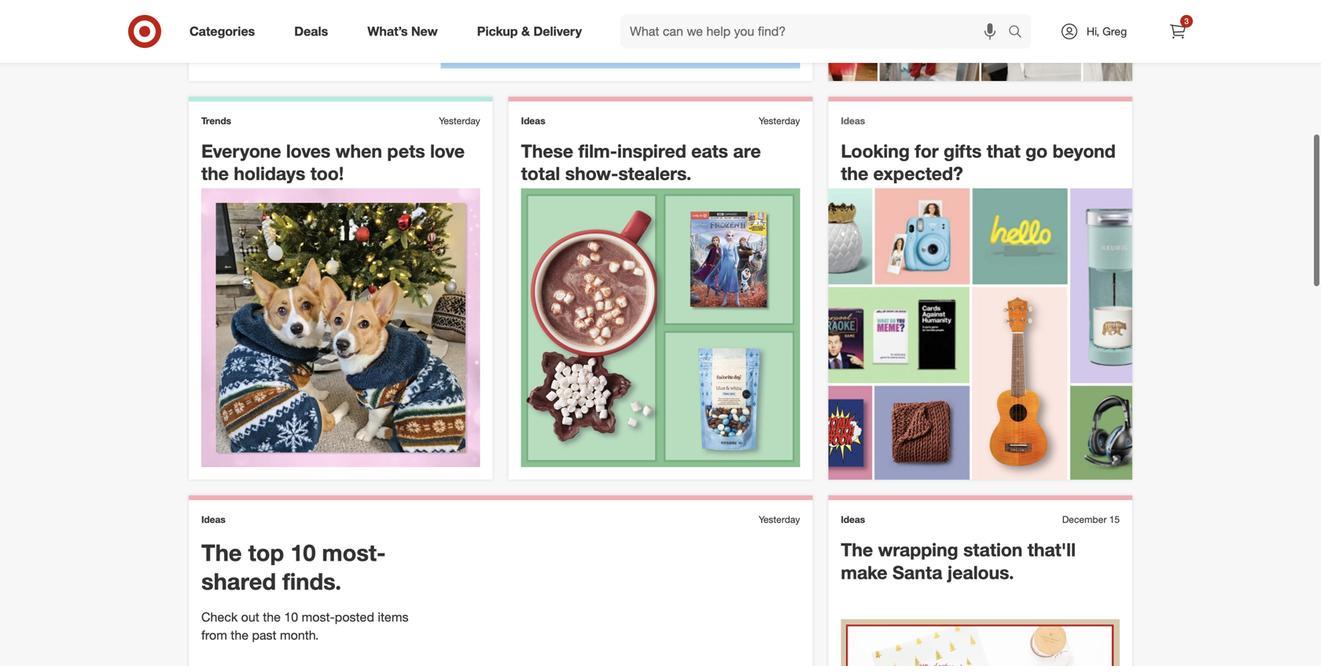 Task type: locate. For each thing, give the bounding box(es) containing it.
trends
[[201, 115, 231, 126]]

show-
[[565, 163, 619, 185]]

1 the from the left
[[201, 539, 242, 567]]

categories link
[[176, 14, 275, 49]]

gifts
[[944, 140, 982, 162]]

ideas
[[521, 115, 546, 126], [841, 115, 865, 126], [201, 514, 226, 526], [841, 514, 865, 526]]

ideas up these
[[521, 115, 546, 126]]

wrapping
[[878, 539, 959, 561]]

most- up month.
[[302, 610, 335, 625]]

the up make on the right of page
[[841, 539, 873, 561]]

the top 10 most- shared finds.
[[201, 539, 386, 595]]

make
[[841, 562, 888, 584]]

3 link
[[1161, 14, 1196, 49]]

0 vertical spatial 10
[[290, 539, 316, 567]]

2 the from the left
[[841, 539, 873, 561]]

the down looking
[[841, 163, 869, 185]]

holidays
[[234, 163, 305, 185]]

for
[[915, 140, 939, 162]]

delivery
[[534, 24, 582, 39]]

3
[[1185, 16, 1189, 26]]

ideas for the top 10 most- shared finds.
[[201, 514, 226, 526]]

hi,
[[1087, 24, 1100, 38]]

the wrapping station that'll make santa jealous.
[[841, 539, 1076, 584]]

these film-inspired eats are total show-stealers. image
[[521, 188, 800, 467]]

film-
[[579, 140, 618, 162]]

1 vertical spatial 10
[[284, 610, 298, 625]]

looking
[[841, 140, 910, 162]]

greg
[[1103, 24, 1127, 38]]

are
[[733, 140, 761, 162]]

categories
[[190, 24, 255, 39]]

ideas up make on the right of page
[[841, 514, 865, 526]]

most-
[[322, 539, 386, 567], [302, 610, 335, 625]]

what's new
[[368, 24, 438, 39]]

the up the shared
[[201, 539, 242, 567]]

the down out
[[231, 628, 249, 643]]

the inside the wrapping station that'll make santa jealous.
[[841, 539, 873, 561]]

most- up finds.
[[322, 539, 386, 567]]

the
[[201, 539, 242, 567], [841, 539, 873, 561]]

the wrapping station that'll make santa jealous. image
[[841, 619, 1120, 666]]

everyone
[[201, 140, 281, 162]]

10
[[290, 539, 316, 567], [284, 610, 298, 625]]

december 15
[[1063, 514, 1120, 526]]

what's new link
[[354, 14, 458, 49]]

most- inside the top 10 most- shared finds.
[[322, 539, 386, 567]]

stealers.
[[619, 163, 692, 185]]

yesterday for everyone loves when pets love the holidays too!
[[439, 115, 480, 126]]

yesterday for the top 10 most- shared finds.
[[759, 514, 800, 526]]

the
[[201, 163, 229, 185], [841, 163, 869, 185], [263, 610, 281, 625], [231, 628, 249, 643]]

search
[[1001, 25, 1039, 41]]

the inside the top 10 most- shared finds.
[[201, 539, 242, 567]]

most- inside check out the 10 most-posted items from the past month.
[[302, 610, 335, 625]]

shared
[[201, 568, 276, 595]]

10 up finds.
[[290, 539, 316, 567]]

0 horizontal spatial the
[[201, 539, 242, 567]]

past
[[252, 628, 277, 643]]

posted
[[335, 610, 374, 625]]

search button
[[1001, 14, 1039, 52]]

1 horizontal spatial the
[[841, 539, 873, 561]]

finds.
[[282, 568, 342, 595]]

ideas up the shared
[[201, 514, 226, 526]]

the down everyone in the top of the page
[[201, 163, 229, 185]]

everyone loves when pets love the holidays too! image
[[201, 188, 480, 467]]

1 vertical spatial most-
[[302, 610, 335, 625]]

collage of gift ideas image
[[829, 188, 1133, 480]]

ideas up looking
[[841, 115, 865, 126]]

10 up month.
[[284, 610, 298, 625]]

0 vertical spatial most-
[[322, 539, 386, 567]]

yesterday
[[439, 115, 480, 126], [759, 115, 800, 126], [759, 514, 800, 526]]



Task type: describe. For each thing, give the bounding box(es) containing it.
ideas for the wrapping station that'll make santa jealous.
[[841, 514, 865, 526]]

that'll
[[1028, 539, 1076, 561]]

pickup
[[477, 24, 518, 39]]

check
[[201, 610, 238, 625]]

top
[[248, 539, 284, 567]]

what's
[[368, 24, 408, 39]]

station
[[964, 539, 1023, 561]]

from
[[201, 628, 227, 643]]

pets
[[387, 140, 425, 162]]

What can we help you find? suggestions appear below search field
[[621, 14, 1012, 49]]

that
[[987, 140, 1021, 162]]

santa
[[893, 562, 943, 584]]

too!
[[310, 163, 344, 185]]

everyone loves when pets love the holidays too!
[[201, 140, 465, 185]]

the inside everyone loves when pets love the holidays too!
[[201, 163, 229, 185]]

these film-inspired eats are total show-stealers.
[[521, 140, 761, 185]]

the up the 'past'
[[263, 610, 281, 625]]

the inside looking for gifts that go beyond the expected?
[[841, 163, 869, 185]]

deals
[[294, 24, 328, 39]]

&
[[522, 24, 530, 39]]

jealous.
[[948, 562, 1014, 584]]

new
[[411, 24, 438, 39]]

pickup & delivery link
[[464, 14, 602, 49]]

collage of people showing off their #targetstyle image
[[829, 0, 1133, 81]]

december
[[1063, 514, 1107, 526]]

eats
[[692, 140, 728, 162]]

the for the top 10 most- shared finds.
[[201, 539, 242, 567]]

month.
[[280, 628, 319, 643]]

looking for gifts that go beyond the expected?
[[841, 140, 1116, 185]]

love
[[430, 140, 465, 162]]

hi, greg
[[1087, 24, 1127, 38]]

check out the 10 most-posted items from the past month.
[[201, 610, 409, 643]]

deals link
[[281, 14, 348, 49]]

pickup & delivery
[[477, 24, 582, 39]]

holiday brunch ideas the whole fam will crave. image
[[441, 0, 800, 68]]

out
[[241, 610, 259, 625]]

go
[[1026, 140, 1048, 162]]

total
[[521, 163, 560, 185]]

10 inside check out the 10 most-posted items from the past month.
[[284, 610, 298, 625]]

loves
[[286, 140, 331, 162]]

expected?
[[874, 163, 963, 185]]

beyond
[[1053, 140, 1116, 162]]

yesterday for these film-inspired eats are total show-stealers.
[[759, 115, 800, 126]]

inspired
[[618, 140, 686, 162]]

the for the wrapping station that'll make santa jealous.
[[841, 539, 873, 561]]

10 inside the top 10 most- shared finds.
[[290, 539, 316, 567]]

15
[[1110, 514, 1120, 526]]

items
[[378, 610, 409, 625]]

when
[[336, 140, 382, 162]]

these
[[521, 140, 574, 162]]

ideas for these film-inspired eats are total show-stealers.
[[521, 115, 546, 126]]



Task type: vqa. For each thing, say whether or not it's contained in the screenshot.
Collage of Gift Ideas Image
yes



